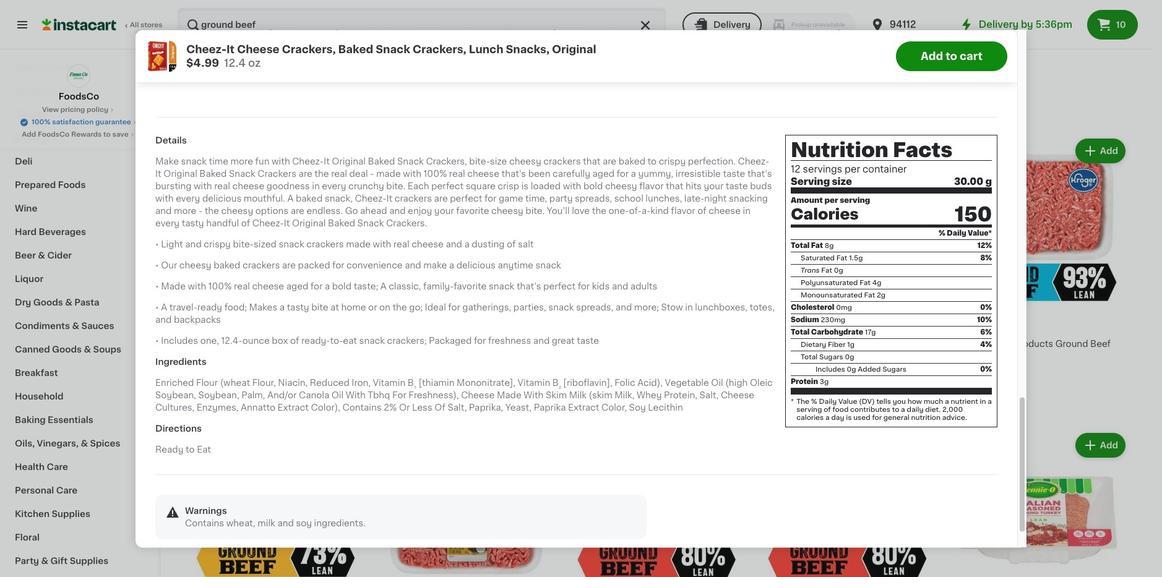 Task type: describe. For each thing, give the bounding box(es) containing it.
our
[[161, 262, 177, 270]]

2 horizontal spatial a
[[380, 283, 387, 291]]

a inside make snack time more fun with cheez-it original baked snack crackers, bite-size cheesy crackers that are baked to crispy perfection. cheez- it original baked snack crackers are the real deal - made with 100% real cheese that's been carefully aged for a yummy, irresistible taste that's bursting with real cheese goodness in every crunchy bite. each perfect square crisp is loaded with bold cheesy flavor that hits your taste buds with every delicious mouthful. a baked snack, cheez-it crackers are perfect for game time, party spreads, school lunches, late-night snacking and more - the cheesy options are endless. go ahead and enjoy your favorite cheesy bite. you'll love the one-of-a-kind flavor of cheese in every tasty handful of cheez-it original baked snack crackers.
[[287, 195, 294, 203]]

0 horizontal spatial made
[[161, 283, 186, 291]]

handful
[[206, 220, 239, 228]]

cheese for toasty
[[479, 22, 513, 31]]

0 horizontal spatial stock
[[197, 71, 217, 78]]

snack inside the cheez-it cheese crackers, baked snack crackers, lunch snacks, original 21 oz
[[185, 35, 211, 43]]

family-
[[423, 283, 454, 291]]

plant-
[[307, 340, 333, 348]]

1 vertical spatial made
[[346, 241, 371, 249]]

1 horizontal spatial oil
[[711, 379, 723, 388]]

ground down sodium
[[789, 340, 821, 348]]

original inside the cheez-it cheese crackers, baked snack crackers, lunch snacks, original 21 oz
[[191, 47, 225, 56]]

0 horizontal spatial baked
[[214, 262, 240, 270]]

snack inside cheez-it cheese crackers, baked snack crackers, lunch snacks, extra cheesy
[[753, 35, 780, 43]]

beef inside inter-american products ground beef 16 oz
[[1091, 340, 1111, 348]]

2 with from the left
[[524, 392, 544, 400]]

0 vertical spatial serving
[[840, 197, 870, 205]]

oz inside button
[[311, 46, 320, 53]]

it inside the cheez-it cheese crackers, baked snack crackers, lunch snacks, original 21 oz
[[187, 22, 193, 31]]

0 vertical spatial perfect
[[431, 182, 464, 191]]

4%
[[981, 342, 992, 349]]

fat left the 2g
[[864, 293, 875, 299]]

1 vertical spatial many in stock
[[770, 364, 818, 371]]

personal care link
[[7, 479, 150, 503]]

cheez- inside cheez-it cheese crackers, baked snack crackers, lunch snacks, original $4.99 12.4 oz
[[186, 44, 226, 54]]

1 vertical spatial perfect
[[450, 195, 482, 203]]

make snack time more fun with cheez-it original baked snack crackers, bite-size cheesy crackers that are baked to crispy perfection. cheez- it original baked snack crackers are the real deal - made with 100% real cheese that's been carefully aged for a yummy, irresistible taste that's bursting with real cheese goodness in every crunchy bite. each perfect square crisp is loaded with bold cheesy flavor that hits your taste buds with every delicious mouthful. a baked snack, cheez-it crackers are perfect for game time, party spreads, school lunches, late-night snacking and more - the cheesy options are endless. go ahead and enjoy your favorite cheesy bite. you'll love the one-of-a-kind flavor of cheese in every tasty handful of cheez-it original baked snack crackers.
[[155, 158, 772, 228]]

calories
[[791, 208, 859, 222]]

much
[[924, 399, 944, 406]]

daily inside the * the % daily value (dv) tells you how much a nutrient in a serving of food contributes to a daily diet. 2,000 calories a day is used for general nutrition advice.
[[819, 399, 837, 406]]

2 vertical spatial perfect
[[543, 283, 576, 291]]

the up snack,
[[315, 170, 329, 179]]

snack inside make snack time more fun with cheez-it original baked snack crackers, bite-size cheesy crackers that are baked to crispy perfection. cheez- it original baked snack crackers are the real deal - made with 100% real cheese that's been carefully aged for a yummy, irresistible taste that's bursting with real cheese goodness in every crunchy bite. each perfect square crisp is loaded with bold cheesy flavor that hits your taste buds with every delicious mouthful. a baked snack, cheez-it crackers are perfect for game time, party spreads, school lunches, late-night snacking and more - the cheesy options are endless. go ahead and enjoy your favorite cheesy bite. you'll love the one-of-a-kind flavor of cheese in every tasty handful of cheez-it original baked snack crackers.
[[181, 158, 207, 166]]

cheese for $4.99
[[237, 44, 280, 54]]

cheese for cheese
[[905, 22, 939, 31]]

snack right 'anytime'
[[536, 262, 561, 270]]

eat
[[197, 446, 211, 455]]

and down bursting
[[155, 207, 172, 216]]

advice.
[[943, 415, 967, 422]]

or
[[368, 304, 377, 312]]

cart
[[960, 51, 983, 61]]

extra for cheesy
[[759, 47, 782, 56]]

16 inside the beyond meat beyond beef, plant-based ground 16 oz
[[186, 364, 193, 371]]

cheez- inside 'cheez-it cheese crackers, baked snack crackers, lunch snacks, extra toasty 12.4 oz'
[[439, 22, 471, 31]]

fat left 4g
[[860, 280, 871, 287]]

based
[[333, 340, 360, 348]]

1 vertical spatial beverages
[[39, 228, 86, 236]]

bakery
[[15, 134, 46, 142]]

the up handful
[[205, 207, 219, 216]]

1 vertical spatial foodsco
[[38, 131, 70, 138]]

1 horizontal spatial bite.
[[526, 207, 545, 216]]

1 vertical spatial your
[[434, 207, 454, 216]]

total for dietary fiber 1g
[[791, 330, 810, 337]]

with down the carefully
[[563, 182, 581, 191]]

for left "kids"
[[578, 283, 590, 291]]

1 vertical spatial taste
[[726, 182, 748, 191]]

8g
[[825, 243, 834, 250]]

0 vertical spatial your
[[704, 182, 724, 191]]

is inside the * the % daily value (dv) tells you how much a nutrient in a serving of food contributes to a daily diet. 2,000 calories a day is used for general nutrition advice.
[[846, 415, 852, 422]]

9
[[193, 323, 202, 336]]

snack right sized
[[279, 241, 304, 249]]

• for • made with 100% real cheese aged for a bold taste; a classic, family-favorite snack that's perfect for kids and adults
[[155, 283, 159, 291]]

1 horizontal spatial more
[[231, 158, 253, 166]]

cheese down the (high
[[721, 392, 755, 400]]

0 horizontal spatial bite-
[[233, 241, 254, 249]]

1 horizontal spatial sugars
[[883, 367, 907, 374]]

hard
[[15, 228, 37, 236]]

1 vertical spatial many
[[770, 364, 789, 371]]

of down late-
[[698, 207, 707, 216]]

snack inside 'cheez-it cheese crackers, baked snack crackers, lunch snacks, extra toasty 12.4 oz'
[[469, 35, 495, 43]]

baked inside cheez-it cheese crackers, baked snack crackers, lunch snacks, extra cheesy
[[724, 35, 751, 43]]

by
[[1021, 20, 1034, 29]]

0 vertical spatial includes
[[161, 337, 198, 346]]

crackers up the carefully
[[544, 158, 581, 166]]

2 vertical spatial total
[[801, 355, 818, 361]]

1 with from the left
[[346, 392, 366, 400]]

and inside warnings contains wheat, milk and soy ingredients.
[[278, 520, 294, 528]]

carefully
[[553, 170, 590, 179]]

1 vertical spatial favorite
[[454, 283, 487, 291]]

$ for 9
[[188, 324, 193, 330]]

made inside enriched flour (wheat flour, niacin, reduced iron, vitamin b₁ [thiamin mononitrate], vitamin b₂ [riboflavin], folic acid), vegetable oil (high oleic soybean, soybean, palm, and/or canola oil with tbhq for freshness), cheese made with skim milk (skim milk, whey protein, salt, cheese cultures, enzymes, annatto extract color), contains 2% or less of salt, paprika, yeast, paprika extract color, soy lecithin
[[497, 392, 522, 400]]

cheesy up handful
[[221, 207, 253, 216]]

cheez-it cheese crackers, baked snack crackers, lunch snacks, cheddar jack button
[[582, 0, 714, 67]]

1 extract from the left
[[278, 404, 309, 413]]

with down the time
[[194, 182, 212, 191]]

and up make
[[446, 241, 462, 249]]

wheat,
[[226, 520, 255, 528]]

and right light
[[185, 241, 202, 249]]

in down $4.99
[[189, 71, 195, 78]]

kroger for kroger ground beef
[[757, 340, 786, 348]]

and up crackers.
[[389, 207, 406, 216]]

2 famous from the left
[[454, 340, 488, 348]]

snack inside '• a travel-ready food; makes a tasty bite at home or on the go; ideal for gatherings, parties, snack spreads, and more; stow in lunchboxes, totes, and backpacks'
[[549, 304, 574, 312]]

it inside the cheez-it cheese crackers, baked snack crackers, lunch snacks, cheddar jack
[[613, 22, 619, 31]]

with up ready
[[188, 283, 206, 291]]

and left more;
[[616, 304, 632, 312]]

2 extract from the left
[[568, 404, 599, 413]]

packed
[[298, 262, 330, 270]]

calories
[[797, 415, 824, 422]]

lecithin
[[648, 404, 683, 413]]

cheese up makes
[[252, 283, 284, 291]]

how
[[908, 399, 922, 406]]

in up endless.
[[312, 182, 320, 191]]

• for • light and crispy bite-sized snack crackers made with real cheese and a dusting of salt
[[155, 241, 159, 249]]

baking essentials
[[15, 416, 93, 425]]

original up bursting
[[164, 170, 197, 179]]

add button for kroger 80% lean ground beef
[[696, 140, 744, 162]]

satisfaction
[[52, 119, 94, 126]]

crackers;
[[387, 337, 427, 346]]

0 vertical spatial that
[[583, 158, 601, 166]]

0 horizontal spatial more
[[174, 207, 196, 216]]

go
[[345, 207, 358, 216]]

2 vertical spatial taste
[[577, 337, 599, 346]]

inter-
[[948, 340, 972, 348]]

breakfast
[[15, 369, 58, 378]]

for down • light and crispy bite-sized snack crackers made with real cheese and a dusting of salt
[[332, 262, 344, 270]]

0 vertical spatial save
[[112, 131, 129, 138]]

2 0% from the top
[[981, 367, 992, 374]]

of left salt
[[507, 241, 516, 249]]

rewards
[[71, 131, 102, 138]]

8%
[[981, 256, 992, 262]]

snacks, for cheez-it cheese cracker chips, thin crisps, lunch snacks, double cheese
[[866, 47, 899, 56]]

0 horizontal spatial bold
[[332, 283, 352, 291]]

bold inside make snack time more fun with cheez-it original baked snack crackers, bite-size cheesy crackers that are baked to crispy perfection. cheez- it original baked snack crackers are the real deal - made with 100% real cheese that's been carefully aged for a yummy, irresistible taste that's bursting with real cheese goodness in every crunchy bite. each perfect square crisp is loaded with bold cheesy flavor that hits your taste buds with every delicious mouthful. a baked snack, cheez-it crackers are perfect for game time, party spreads, school lunches, late-night snacking and more - the cheesy options are endless. go ahead and enjoy your favorite cheesy bite. you'll love the one-of-a-kind flavor of cheese in every tasty handful of cheez-it original baked snack crackers.
[[584, 182, 603, 191]]

2,000
[[943, 407, 963, 414]]

the right love
[[592, 207, 607, 216]]

oz inside cheez-it cheese crackers, baked snack crackers, lunch snacks, original $4.99 12.4 oz
[[248, 58, 261, 67]]

snacks, for cheez-it cheese crackers, baked snack crackers, lunch snacks, original 21 oz
[[155, 47, 189, 56]]

with down bursting
[[155, 195, 174, 203]]

oleic
[[750, 379, 773, 388]]

gatherings,
[[463, 304, 511, 312]]

1 vertical spatial flavor
[[671, 207, 695, 216]]

product group containing 9
[[186, 136, 366, 384]]

cheez-it cheese cracker chips, thin crisps, lunch snacks, double cheese
[[866, 22, 975, 56]]

of inside the * the % daily value (dv) tells you how much a nutrient in a serving of food contributes to a daily diet. 2,000 calories a day is used for general nutrition advice.
[[824, 407, 831, 414]]

pasta
[[74, 298, 99, 307]]

foods
[[58, 181, 86, 189]]

nathan's famous famous jumbo restaurant style beef franks
[[376, 340, 521, 361]]

for up franks
[[474, 337, 486, 346]]

cheesy down game
[[491, 207, 524, 216]]

94112
[[890, 20, 916, 29]]

1 beyond from the left
[[186, 340, 220, 348]]

cheez- inside cheez-it cheese cracker chips, thin crisps, lunch snacks, double cheese
[[866, 22, 897, 31]]

favorite inside make snack time more fun with cheez-it original baked snack crackers, bite-size cheesy crackers that are baked to crispy perfection. cheez- it original baked snack crackers are the real deal - made with 100% real cheese that's been carefully aged for a yummy, irresistible taste that's bursting with real cheese goodness in every crunchy bite. each perfect square crisp is loaded with bold cheesy flavor that hits your taste buds with every delicious mouthful. a baked snack, cheez-it crackers are perfect for game time, party spreads, school lunches, late-night snacking and more - the cheesy options are endless. go ahead and enjoy your favorite cheesy bite. you'll love the one-of-a-kind flavor of cheese in every tasty handful of cheez-it original baked snack crackers.
[[456, 207, 489, 216]]

crackers down sized
[[243, 262, 280, 270]]

1 vertical spatial baked
[[296, 195, 323, 203]]

ground inside the beyond meat beyond beef, plant-based ground 16 oz
[[186, 352, 218, 361]]

29
[[186, 67, 203, 80]]

cheesy right our
[[179, 262, 211, 270]]

servings
[[803, 165, 843, 174]]

kroger ground beef
[[757, 340, 844, 348]]

cheese up make
[[412, 241, 444, 249]]

lunch for cheez-it cheese crackers, baked snack crackers, lunch snacks, original $4.99 12.4 oz
[[469, 44, 504, 54]]

& inside canned goods & soups link
[[84, 345, 91, 354]]

1 vertical spatial every
[[176, 195, 200, 203]]

mouthful.
[[244, 195, 285, 203]]

oz inside inter-american products ground beef 16 oz
[[957, 351, 965, 358]]

foodsco logo image
[[67, 64, 91, 88]]

backpacks
[[174, 316, 221, 325]]

0 vertical spatial taste
[[723, 170, 745, 179]]

cheesy up the been
[[509, 158, 541, 166]]

ready-
[[301, 337, 330, 346]]

cheese for 21
[[195, 22, 229, 31]]

99 for 8
[[965, 324, 974, 330]]

used
[[854, 415, 871, 422]]

original up deal
[[332, 158, 366, 166]]

made inside make snack time more fun with cheez-it original baked snack crackers, bite-size cheesy crackers that are baked to crispy perfection. cheez- it original baked snack crackers are the real deal - made with 100% real cheese that's been carefully aged for a yummy, irresistible taste that's bursting with real cheese goodness in every crunchy bite. each perfect square crisp is loaded with bold cheesy flavor that hits your taste buds with every delicious mouthful. a baked snack, cheez-it crackers are perfect for game time, party spreads, school lunches, late-night snacking and more - the cheesy options are endless. go ahead and enjoy your favorite cheesy bite. you'll love the one-of-a-kind flavor of cheese in every tasty handful of cheez-it original baked snack crackers.
[[376, 170, 401, 179]]

food
[[833, 407, 849, 414]]

lunches,
[[646, 195, 682, 203]]

1 vertical spatial size
[[832, 177, 852, 187]]

soups
[[93, 345, 121, 354]]

1 vertical spatial that
[[666, 182, 684, 191]]

0 vertical spatial sugars
[[819, 355, 844, 361]]

snacks, for cheez-it cheese crackers, baked snack crackers, lunch snacks, original $4.99 12.4 oz
[[506, 44, 550, 54]]

in down 'snacking'
[[743, 207, 751, 216]]

in inside the * the % daily value (dv) tells you how much a nutrient in a serving of food contributes to a daily diet. 2,000 calories a day is used for general nutrition advice.
[[980, 399, 986, 406]]

to down guarantee
[[103, 131, 111, 138]]

30.00
[[955, 177, 984, 187]]

details
[[155, 137, 187, 145]]

container
[[863, 165, 907, 174]]

american
[[972, 340, 1012, 348]]

thin
[[895, 35, 914, 43]]

kind
[[651, 207, 669, 216]]

aged inside make snack time more fun with cheez-it original baked snack crackers, bite-size cheesy crackers that are baked to crispy perfection. cheez- it original baked snack crackers are the real deal - made with 100% real cheese that's been carefully aged for a yummy, irresistible taste that's bursting with real cheese goodness in every crunchy bite. each perfect square crisp is loaded with bold cheesy flavor that hits your taste buds with every delicious mouthful. a baked snack, cheez-it crackers are perfect for game time, party spreads, school lunches, late-night snacking and more - the cheesy options are endless. go ahead and enjoy your favorite cheesy bite. you'll love the one-of-a-kind flavor of cheese in every tasty handful of cheez-it original baked snack crackers.
[[593, 170, 615, 179]]

lunch for cheez-it cheese crackers, baked snack crackers, lunch snacks, extra cheesy
[[825, 35, 852, 43]]

2 vitamin from the left
[[518, 379, 550, 388]]

cheesy up school
[[605, 182, 637, 191]]

a left dusting
[[465, 241, 470, 249]]

0 vertical spatial salt,
[[700, 392, 719, 400]]

for right the results
[[256, 67, 276, 80]]

1 horizontal spatial delicious
[[457, 262, 496, 270]]

crackers.
[[386, 220, 427, 228]]

crackers
[[258, 170, 297, 179]]

ground inside inter-american products ground beef 16 oz
[[1056, 340, 1088, 348]]

and right "kids"
[[612, 283, 628, 291]]

0 horizontal spatial bite.
[[386, 182, 406, 191]]

that's up parties,
[[517, 283, 541, 291]]

of right handful
[[241, 220, 250, 228]]

cholesterol
[[791, 305, 835, 312]]

*
[[791, 399, 794, 406]]

beef inside button
[[678, 340, 699, 348]]

snack down 'anytime'
[[489, 283, 515, 291]]

2 vertical spatial 0g
[[847, 367, 856, 374]]

perfection.
[[688, 158, 736, 166]]

g
[[986, 177, 992, 187]]

a right "nutrient"
[[988, 399, 992, 406]]

stow
[[661, 304, 683, 312]]

a up 2,000
[[945, 399, 949, 406]]

trans fat 0g polyunsaturated fat 4g monounsaturated fat 2g
[[801, 268, 886, 299]]

late-
[[684, 195, 705, 203]]

for up school
[[617, 170, 629, 179]]

hits
[[686, 182, 702, 191]]

cheese up square
[[467, 170, 499, 179]]

1 vertical spatial supplies
[[70, 557, 108, 566]]

for down the packed
[[311, 283, 323, 291]]

directions
[[155, 425, 202, 434]]

amount
[[791, 197, 823, 205]]

that's up crisp
[[502, 170, 526, 179]]

beer & cider
[[15, 251, 72, 260]]

it inside cheez-it cheese crackers, baked snack crackers, lunch snacks, extra cheesy
[[755, 22, 761, 31]]

you
[[893, 399, 906, 406]]

kroger for kroger 80% lean ground beef
[[567, 340, 596, 348]]

1g
[[847, 342, 855, 349]]

seafood
[[49, 63, 87, 72]]

per for container
[[845, 165, 860, 174]]

a inside '• a travel-ready food; makes a tasty bite at home or on the go; ideal for gatherings, parties, snack spreads, and more; stow in lunchboxes, totes, and backpacks'
[[161, 304, 167, 312]]

0 horizontal spatial meat
[[15, 63, 38, 72]]

2 horizontal spatial baked
[[619, 158, 646, 166]]

1 horizontal spatial stock
[[799, 364, 818, 371]]

square
[[466, 182, 496, 191]]

& inside "snacks & candy" link
[[49, 87, 57, 95]]

beer & cider link
[[7, 244, 150, 267]]

12
[[791, 165, 801, 174]]

service type group
[[683, 12, 855, 37]]

oz inside 'cheez-it cheese crackers, baked snack crackers, lunch snacks, extra toasty 12.4 oz'
[[455, 59, 463, 66]]

a inside '• a travel-ready food; makes a tasty bite at home or on the go; ideal for gatherings, parties, snack spreads, and more; stow in lunchboxes, totes, and backpacks'
[[280, 304, 285, 312]]

bite- inside make snack time more fun with cheez-it original baked snack crackers, bite-size cheesy crackers that are baked to crispy perfection. cheez- it original baked snack crackers are the real deal - made with 100% real cheese that's been carefully aged for a yummy, irresistible taste that's bursting with real cheese goodness in every crunchy bite. each perfect square crisp is loaded with bold cheesy flavor that hits your taste buds with every delicious mouthful. a baked snack, cheez-it crackers are perfect for game time, party spreads, school lunches, late-night snacking and more - the cheesy options are endless. go ahead and enjoy your favorite cheesy bite. you'll love the one-of-a-kind flavor of cheese in every tasty handful of cheez-it original baked snack crackers.
[[469, 158, 490, 166]]

99 for 9
[[203, 324, 212, 330]]

oils, vinegars, & spices link
[[7, 432, 150, 456]]

franks
[[473, 352, 502, 361]]

crispy inside make snack time more fun with cheez-it original baked snack crackers, bite-size cheesy crackers that are baked to crispy perfection. cheez- it original baked snack crackers are the real deal - made with 100% real cheese that's been carefully aged for a yummy, irresistible taste that's bursting with real cheese goodness in every crunchy bite. each perfect square crisp is loaded with bold cheesy flavor that hits your taste buds with every delicious mouthful. a baked snack, cheez-it crackers are perfect for game time, party spreads, school lunches, late-night snacking and more - the cheesy options are endless. go ahead and enjoy your favorite cheesy bite. you'll love the one-of-a-kind flavor of cheese in every tasty handful of cheez-it original baked snack crackers.
[[659, 158, 686, 166]]

makes
[[249, 304, 277, 312]]

to left the eat at the left of page
[[186, 446, 195, 455]]

fat for saturated
[[837, 256, 848, 262]]

cheese down crisps, on the top right of page
[[935, 47, 969, 56]]

color,
[[602, 404, 627, 413]]

folic
[[615, 379, 635, 388]]

one,
[[200, 337, 219, 346]]

1 horizontal spatial %
[[939, 231, 946, 238]]

snack inside cheez-it cheese crackers, baked snack crackers, lunch snacks, original $4.99 12.4 oz
[[376, 44, 410, 54]]

cheddar
[[617, 47, 655, 56]]

1 horizontal spatial -
[[370, 170, 374, 179]]

save inside 'spend $20, save $3 see eligible items'
[[419, 379, 435, 385]]

and left great at the left
[[533, 337, 550, 346]]

(wheat
[[220, 379, 250, 388]]

you'll
[[547, 207, 570, 216]]

cheese up mouthful.
[[232, 182, 264, 191]]

crackers up the packed
[[307, 241, 344, 249]]

that's up buds
[[748, 170, 772, 179]]

on
[[379, 304, 390, 312]]

with up convenience
[[373, 241, 391, 249]]

spreads, inside make snack time more fun with cheez-it original baked snack crackers, bite-size cheesy crackers that are baked to crispy perfection. cheez- it original baked snack crackers are the real deal - made with 100% real cheese that's been carefully aged for a yummy, irresistible taste that's bursting with real cheese goodness in every crunchy bite. each perfect square crisp is loaded with bold cheesy flavor that hits your taste buds with every delicious mouthful. a baked snack, cheez-it crackers are perfect for game time, party spreads, school lunches, late-night snacking and more - the cheesy options are endless. go ahead and enjoy your favorite cheesy bite. you'll love the one-of-a-kind flavor of cheese in every tasty handful of cheez-it original baked snack crackers.
[[575, 195, 612, 203]]

crackers, inside make snack time more fun with cheez-it original baked snack crackers, bite-size cheesy crackers that are baked to crispy perfection. cheez- it original baked snack crackers are the real deal - made with 100% real cheese that's been carefully aged for a yummy, irresistible taste that's bursting with real cheese goodness in every crunchy bite. each perfect square crisp is loaded with bold cheesy flavor that hits your taste buds with every delicious mouthful. a baked snack, cheez-it crackers are perfect for game time, party spreads, school lunches, late-night snacking and more - the cheesy options are endless. go ahead and enjoy your favorite cheesy bite. you'll love the one-of-a-kind flavor of cheese in every tasty handful of cheez-it original baked snack crackers.
[[426, 158, 467, 166]]

total for saturated fat 1.5g
[[791, 243, 810, 250]]

original down endless.
[[292, 220, 326, 228]]

2 99 from the left
[[775, 324, 784, 330]]

day
[[832, 415, 845, 422]]

a left day
[[826, 415, 830, 422]]

0 vertical spatial many
[[168, 71, 187, 78]]

and down travel-
[[155, 316, 172, 325]]

warnings contains wheat, milk and soy ingredients.
[[185, 507, 366, 528]]

0 horizontal spatial aged
[[286, 283, 308, 291]]

household link
[[7, 385, 150, 409]]

or
[[399, 404, 410, 413]]

0 horizontal spatial oil
[[332, 392, 344, 400]]

12.4 for cheez-it cheese crackers, baked snack crackers, lunch snacks, extra toasty 12.4 oz
[[439, 59, 453, 66]]

16 inside inter-american products ground beef 16 oz
[[948, 351, 955, 358]]

cheese down "night" on the right of the page
[[709, 207, 741, 216]]

cracker
[[941, 22, 975, 31]]

29 results for "ground beef"
[[186, 67, 376, 80]]

0 horizontal spatial flavor
[[639, 182, 664, 191]]

baked inside the cheez-it cheese crackers, baked snack crackers, lunch snacks, original 21 oz
[[155, 35, 183, 43]]

goods for dry
[[33, 298, 63, 307]]

buds
[[750, 182, 772, 191]]



Task type: locate. For each thing, give the bounding box(es) containing it.
0 horizontal spatial salt,
[[448, 404, 467, 413]]

4 • from the top
[[155, 304, 159, 312]]

to inside the * the % daily value (dv) tells you how much a nutrient in a serving of food contributes to a daily diet. 2,000 calories a day is used for general nutrition advice.
[[892, 407, 900, 414]]

2 vertical spatial every
[[155, 220, 180, 228]]

nutrition
[[791, 141, 889, 160]]

1 $ from the left
[[188, 324, 193, 330]]

per up calories
[[825, 197, 838, 205]]

0 vertical spatial meat
[[15, 63, 38, 72]]

0 horizontal spatial 100%
[[32, 119, 50, 126]]

delivery inside button
[[714, 20, 751, 29]]

bite. down time,
[[526, 207, 545, 216]]

beef"
[[338, 67, 376, 80]]

add button for inter-american products ground beef
[[1077, 140, 1125, 162]]

12.4-
[[221, 337, 242, 346]]

a down goodness
[[287, 195, 294, 203]]

snacks, inside cheez-it cheese cracker chips, thin crisps, lunch snacks, double cheese
[[866, 47, 899, 56]]

add button for kroger ground beef
[[886, 140, 934, 162]]

bite.
[[386, 182, 406, 191], [526, 207, 545, 216]]

snacks
[[15, 87, 47, 95]]

3 • from the top
[[155, 283, 159, 291]]

2 soybean, from the left
[[198, 392, 239, 400]]

ingredients
[[155, 358, 207, 367]]

cheese up 29 results for "ground beef"
[[237, 44, 280, 54]]

ground inside button
[[643, 340, 676, 348]]

snacking
[[729, 195, 768, 203]]

21
[[155, 59, 163, 66]]

1 vertical spatial sponsored badge image
[[376, 401, 414, 408]]

% inside the * the % daily value (dv) tells you how much a nutrient in a serving of food contributes to a daily diet. 2,000 calories a day is used for general nutrition advice.
[[811, 399, 817, 406]]

tbhq
[[368, 392, 390, 400]]

1 famous from the left
[[417, 340, 451, 348]]

spreads, up love
[[575, 195, 612, 203]]

b₂
[[553, 379, 561, 388]]

in inside '• a travel-ready food; makes a tasty bite at home or on the go; ideal for gatherings, parties, snack spreads, and more; stow in lunchboxes, totes, and backpacks'
[[685, 304, 693, 312]]

care down vinegars,
[[47, 463, 68, 472]]

2 beyond from the left
[[246, 340, 280, 348]]

0 vertical spatial favorite
[[456, 207, 489, 216]]

meat up snacks
[[15, 63, 38, 72]]

100% inside button
[[32, 119, 50, 126]]

• a travel-ready food; makes a tasty bite at home or on the go; ideal for gatherings, parties, snack spreads, and more; stow in lunchboxes, totes, and backpacks
[[155, 304, 775, 325]]

oil left the (high
[[711, 379, 723, 388]]

total up the 'saturated'
[[791, 243, 810, 250]]

1 horizontal spatial crispy
[[659, 158, 686, 166]]

0 vertical spatial foodsco
[[59, 92, 99, 101]]

1 horizontal spatial aged
[[593, 170, 615, 179]]

0 horizontal spatial size
[[490, 158, 507, 166]]

the inside '• a travel-ready food; makes a tasty bite at home or on the go; ideal for gatherings, parties, snack spreads, and more; stow in lunchboxes, totes, and backpacks'
[[393, 304, 407, 312]]

real
[[331, 170, 347, 179], [449, 170, 465, 179], [214, 182, 230, 191], [394, 241, 410, 249], [234, 283, 250, 291]]

extra inside cheez-it cheese crackers, baked snack crackers, lunch snacks, extra cheesy
[[759, 47, 782, 56]]

stock up protein 3g
[[799, 364, 818, 371]]

for down square
[[485, 195, 497, 203]]

many down $4.99
[[168, 71, 187, 78]]

$ down vegan
[[188, 324, 193, 330]]

canola
[[299, 392, 329, 400]]

1 horizontal spatial bite-
[[469, 158, 490, 166]]

soy
[[629, 404, 646, 413]]

options
[[256, 207, 289, 216]]

all
[[130, 22, 139, 28]]

1 vertical spatial per
[[825, 197, 838, 205]]

lunch for cheez-it cheese crackers, baked snack crackers, lunch snacks, cheddar jack
[[683, 35, 710, 43]]

foodsco down satisfaction
[[38, 131, 70, 138]]

5 • from the top
[[155, 337, 159, 346]]

% daily value*
[[939, 231, 992, 238]]

1 horizontal spatial sponsored badge image
[[376, 401, 414, 408]]

bold up at
[[332, 283, 352, 291]]

0 horizontal spatial a
[[161, 304, 167, 312]]

baked inside the cheez-it cheese crackers, baked snack crackers, lunch snacks, cheddar jack
[[582, 35, 609, 43]]

diet.
[[926, 407, 941, 414]]

canned
[[15, 345, 50, 354]]

• for • our cheesy baked crackers are packed for convenience and make a delicious anytime snack
[[155, 262, 159, 270]]

0g
[[834, 268, 843, 275], [845, 355, 855, 361], [847, 367, 856, 374]]

many in stock down $4.99
[[168, 71, 217, 78]]

beverages up cider
[[39, 228, 86, 236]]

serving
[[791, 177, 830, 187]]

totes,
[[750, 304, 775, 312]]

0 vertical spatial made
[[376, 170, 401, 179]]

2 kroger from the left
[[757, 340, 786, 348]]

0 horizontal spatial extra
[[475, 47, 498, 56]]

fat up polyunsaturated
[[822, 268, 832, 275]]

cheez-it cheese crackers, baked snack crackers, lunch snacks, cheddar jack
[[582, 22, 710, 56]]

baked inside cheez-it cheese crackers, baked snack crackers, lunch snacks, original $4.99 12.4 oz
[[338, 44, 373, 54]]

0 horizontal spatial made
[[346, 241, 371, 249]]

oil down 'reduced'
[[332, 392, 344, 400]]

cheese up $4.99
[[195, 22, 229, 31]]

0 vertical spatial beverages
[[15, 40, 62, 48]]

0 horizontal spatial sponsored badge image
[[186, 373, 223, 381]]

1 horizontal spatial baked
[[296, 195, 323, 203]]

0 vertical spatial spreads,
[[575, 195, 612, 203]]

0 vertical spatial every
[[322, 182, 346, 191]]

cheese inside cheez-it cheese crackers, baked snack crackers, lunch snacks, original $4.99 12.4 oz
[[237, 44, 280, 54]]

3 99 from the left
[[965, 324, 974, 330]]

0 horizontal spatial tasty
[[182, 220, 204, 228]]

& inside meat & seafood link
[[40, 63, 47, 72]]

size down servings per container
[[832, 177, 852, 187]]

• our cheesy baked crackers are packed for convenience and make a delicious anytime snack
[[155, 262, 561, 270]]

facts
[[893, 141, 953, 160]]

1 horizontal spatial per
[[845, 165, 860, 174]]

snacks, for cheez-it cheese crackers, baked snack crackers, lunch snacks, extra cheesy
[[724, 47, 757, 56]]

& inside the oils, vinegars, & spices link
[[81, 439, 88, 448]]

1 99 from the left
[[203, 324, 212, 330]]

1 vertical spatial %
[[811, 399, 817, 406]]

0 horizontal spatial includes
[[161, 337, 198, 346]]

goods down condiments & sauces
[[52, 345, 82, 354]]

favorite
[[456, 207, 489, 216], [454, 283, 487, 291]]

1 horizontal spatial with
[[524, 392, 544, 400]]

fat for trans
[[822, 268, 832, 275]]

2 vertical spatial 100%
[[208, 283, 232, 291]]

tasty inside '• a travel-ready food; makes a tasty bite at home or on the go; ideal for gatherings, parties, snack spreads, and more; stow in lunchboxes, totes, and backpacks'
[[287, 304, 309, 312]]

extra for toasty
[[475, 47, 498, 56]]

0 vertical spatial is
[[522, 182, 529, 191]]

goods for canned
[[52, 345, 82, 354]]

0 horizontal spatial beyond
[[186, 340, 220, 348]]

a right makes
[[280, 304, 285, 312]]

0g down 1g
[[845, 355, 855, 361]]

annatto
[[241, 404, 275, 413]]

1 vertical spatial stock
[[799, 364, 818, 371]]

cheese inside the cheez-it cheese crackers, baked snack crackers, lunch snacks, original 21 oz
[[195, 22, 229, 31]]

beverages link
[[7, 32, 150, 56]]

flavor down late-
[[671, 207, 695, 216]]

0 vertical spatial -
[[370, 170, 374, 179]]

0 vertical spatial many in stock
[[168, 71, 217, 78]]

ingredients.
[[314, 520, 366, 528]]

0 vertical spatial 0%
[[981, 305, 992, 312]]

contains inside enriched flour (wheat flour, niacin, reduced iron, vitamin b₁ [thiamin mononitrate], vitamin b₂ [riboflavin], folic acid), vegetable oil (high oleic soybean, soybean, palm, and/or canola oil with tbhq for freshness), cheese made with skim milk (skim milk, whey protein, salt, cheese cultures, enzymes, annatto extract color), contains 2% or less of salt, paprika, yeast, paprika extract color, soy lecithin
[[343, 404, 382, 413]]

lunch inside 'cheez-it cheese crackers, baked snack crackers, lunch snacks, extra toasty 12.4 oz'
[[541, 35, 568, 43]]

11.5 oz
[[297, 46, 320, 53]]

milk
[[569, 392, 587, 400]]

1 horizontal spatial size
[[832, 177, 852, 187]]

is inside make snack time more fun with cheez-it original baked snack crackers, bite-size cheesy crackers that are baked to crispy perfection. cheez- it original baked snack crackers are the real deal - made with 100% real cheese that's been carefully aged for a yummy, irresistible taste that's bursting with real cheese goodness in every crunchy bite. each perfect square crisp is loaded with bold cheesy flavor that hits your taste buds with every delicious mouthful. a baked snack, cheez-it crackers are perfect for game time, party spreads, school lunches, late-night snacking and more - the cheesy options are endless. go ahead and enjoy your favorite cheesy bite. you'll love the one-of-a-kind flavor of cheese in every tasty handful of cheez-it original baked snack crackers.
[[522, 182, 529, 191]]

0 horizontal spatial $
[[188, 324, 193, 330]]

1 horizontal spatial your
[[704, 182, 724, 191]]

it inside cheez-it cheese cracker chips, thin crisps, lunch snacks, double cheese
[[897, 22, 903, 31]]

%
[[939, 231, 946, 238], [811, 399, 817, 406]]

0 vertical spatial 0g
[[834, 268, 843, 275]]

0 horizontal spatial contains
[[185, 520, 224, 528]]

health care link
[[7, 456, 150, 479]]

crackers down each
[[395, 195, 432, 203]]

cultures,
[[155, 404, 194, 413]]

fat left 1.5g
[[837, 256, 848, 262]]

tasty inside make snack time more fun with cheez-it original baked snack crackers, bite-size cheesy crackers that are baked to crispy perfection. cheez- it original baked snack crackers are the real deal - made with 100% real cheese that's been carefully aged for a yummy, irresistible taste that's bursting with real cheese goodness in every crunchy bite. each perfect square crisp is loaded with bold cheesy flavor that hits your taste buds with every delicious mouthful. a baked snack, cheez-it crackers are perfect for game time, party spreads, school lunches, late-night snacking and more - the cheesy options are endless. go ahead and enjoy your favorite cheesy bite. you'll love the one-of-a-kind flavor of cheese in every tasty handful of cheez-it original baked snack crackers.
[[182, 220, 204, 228]]

sponsored badge image
[[186, 373, 223, 381], [376, 401, 414, 408]]

with up each
[[403, 170, 421, 179]]

• for • a travel-ready food; makes a tasty bite at home or on the go; ideal for gatherings, parties, snack spreads, and more; stow in lunchboxes, totes, and backpacks
[[155, 304, 159, 312]]

cheez- inside cheez-it cheese crackers, baked snack crackers, lunch snacks, extra cheesy
[[724, 22, 755, 31]]

foodsco up view pricing policy link
[[59, 92, 99, 101]]

a-
[[642, 207, 651, 216]]

salt
[[518, 241, 534, 249]]

personal
[[15, 487, 54, 495]]

value
[[839, 399, 858, 406]]

0 horizontal spatial %
[[811, 399, 817, 406]]

taste up 'snacking'
[[726, 182, 748, 191]]

oz inside the cheez-it cheese crackers, baked snack crackers, lunch snacks, original 21 oz
[[164, 59, 172, 66]]

personal care
[[15, 487, 77, 495]]

1 kroger from the left
[[567, 340, 596, 348]]

lunch inside the cheez-it cheese crackers, baked snack crackers, lunch snacks, original 21 oz
[[257, 35, 284, 43]]

to inside make snack time more fun with cheez-it original baked snack crackers, bite-size cheesy crackers that are baked to crispy perfection. cheez- it original baked snack crackers are the real deal - made with 100% real cheese that's been carefully aged for a yummy, irresistible taste that's bursting with real cheese goodness in every crunchy bite. each perfect square crisp is loaded with bold cheesy flavor that hits your taste buds with every delicious mouthful. a baked snack, cheez-it crackers are perfect for game time, party spreads, school lunches, late-night snacking and more - the cheesy options are endless. go ahead and enjoy your favorite cheesy bite. you'll love the one-of-a-kind flavor of cheese in every tasty handful of cheez-it original baked snack crackers.
[[648, 158, 657, 166]]

& inside "beer & cider" link
[[38, 251, 45, 260]]

lunch inside cheez-it cheese cracker chips, thin crisps, lunch snacks, double cheese
[[949, 35, 975, 43]]

care for health care
[[47, 463, 68, 472]]

• for • includes one, 12.4-ounce box of ready-to-eat snack crackers; packaged for freshness and great taste
[[155, 337, 159, 346]]

(high
[[726, 379, 748, 388]]

1 vertical spatial 100%
[[424, 170, 447, 179]]

palm,
[[241, 392, 265, 400]]

inter-american products ground beef 16 oz
[[948, 340, 1111, 358]]

• inside '• a travel-ready food; makes a tasty bite at home or on the go; ideal for gatherings, parties, snack spreads, and more; stow in lunchboxes, totes, and backpacks'
[[155, 304, 159, 312]]

meat right one,
[[222, 340, 244, 348]]

aged right the carefully
[[593, 170, 615, 179]]

cheese up toasty
[[479, 22, 513, 31]]

5:36pm
[[1036, 20, 1073, 29]]

cheese down mononitrate],
[[461, 392, 495, 400]]

1 vertical spatial serving
[[797, 407, 822, 414]]

all stores link
[[42, 7, 163, 42]]

1 soybean, from the left
[[155, 392, 196, 400]]

made
[[376, 170, 401, 179], [346, 241, 371, 249]]

0 horizontal spatial delicious
[[202, 195, 242, 203]]

size up crisp
[[490, 158, 507, 166]]

beverages inside 'link'
[[15, 40, 62, 48]]

original right toasty
[[552, 44, 596, 54]]

snacks, inside the cheez-it cheese crackers, baked snack crackers, lunch snacks, original 21 oz
[[155, 47, 189, 56]]

style
[[426, 352, 448, 361]]

made down our
[[161, 283, 186, 291]]

cheese for cheesy
[[763, 22, 797, 31]]

12.4 inside cheez-it cheese crackers, baked snack crackers, lunch snacks, original $4.99 12.4 oz
[[224, 58, 246, 67]]

spreads, inside '• a travel-ready food; makes a tasty bite at home or on the go; ideal for gatherings, parties, snack spreads, and more; stow in lunchboxes, totes, and backpacks'
[[576, 304, 614, 312]]

original inside cheez-it cheese crackers, baked snack crackers, lunch snacks, original $4.99 12.4 oz
[[552, 44, 596, 54]]

1 horizontal spatial soybean,
[[198, 392, 239, 400]]

snack inside the cheez-it cheese crackers, baked snack crackers, lunch snacks, cheddar jack
[[611, 35, 637, 43]]

snacks,
[[506, 44, 550, 54], [155, 47, 189, 56], [439, 47, 473, 56], [582, 47, 615, 56], [724, 47, 757, 56], [866, 47, 899, 56]]

0g left the added at the bottom right of the page
[[847, 367, 856, 374]]

in up the protein
[[791, 364, 797, 371]]

1 vertical spatial daily
[[819, 399, 837, 406]]

snacks, inside the cheez-it cheese crackers, baked snack crackers, lunch snacks, cheddar jack
[[582, 47, 615, 56]]

care inside "link"
[[56, 487, 77, 495]]

None search field
[[177, 7, 667, 42]]

1 vertical spatial bite.
[[526, 207, 545, 216]]

product group containing nathan's famous famous jumbo restaurant style beef franks
[[376, 136, 557, 411]]

to left cart
[[946, 51, 958, 61]]

2g
[[877, 293, 886, 299]]

enjoy
[[408, 207, 432, 216]]

many in stock up the protein
[[770, 364, 818, 371]]

1 horizontal spatial that
[[666, 182, 684, 191]]

perfect up parties,
[[543, 283, 576, 291]]

includes down total sugars 0g
[[816, 367, 845, 374]]

frozen
[[15, 110, 45, 119]]

your right enjoy
[[434, 207, 454, 216]]

0 vertical spatial oil
[[711, 379, 723, 388]]

0 horizontal spatial -
[[199, 207, 202, 216]]

a up bite
[[325, 283, 330, 291]]

0 horizontal spatial with
[[346, 392, 366, 400]]

lunch inside cheez-it cheese crackers, baked snack crackers, lunch snacks, extra cheesy
[[825, 35, 852, 43]]

1 vertical spatial made
[[497, 392, 522, 400]]

a right taste; at the left of the page
[[380, 283, 387, 291]]

for inside '• a travel-ready food; makes a tasty bite at home or on the go; ideal for gatherings, parties, snack spreads, and more; stow in lunchboxes, totes, and backpacks'
[[448, 304, 460, 312]]

sodium
[[791, 317, 819, 324]]

2 • from the top
[[155, 262, 159, 270]]

is right crisp
[[522, 182, 529, 191]]

80%
[[598, 340, 618, 348]]

product group
[[186, 136, 366, 384], [376, 136, 557, 411], [567, 136, 747, 375], [757, 136, 938, 375], [948, 136, 1128, 360], [948, 431, 1128, 577]]

fat for total
[[811, 243, 823, 250]]

and/or
[[267, 392, 297, 400]]

1 • from the top
[[155, 241, 159, 249]]

meat inside the beyond meat beyond beef, plant-based ground 16 oz
[[222, 340, 244, 348]]

to inside button
[[946, 51, 958, 61]]

care down the health care link
[[56, 487, 77, 495]]

supplies inside "link"
[[52, 510, 90, 519]]

and up the • made with 100% real cheese aged for a bold taste; a classic, family-favorite snack that's perfect for kids and adults
[[405, 262, 421, 270]]

monounsaturated
[[801, 293, 863, 299]]

1 horizontal spatial daily
[[947, 231, 967, 238]]

0 vertical spatial care
[[47, 463, 68, 472]]

cheese for jack
[[621, 22, 655, 31]]

beef inside nathan's famous famous jumbo restaurant style beef franks
[[451, 352, 471, 361]]

snacks & candy
[[15, 87, 88, 95]]

beer
[[15, 251, 36, 260]]

famous up style
[[417, 340, 451, 348]]

lunch inside the cheez-it cheese crackers, baked snack crackers, lunch snacks, cheddar jack
[[683, 35, 710, 43]]

"ground
[[279, 67, 335, 80]]

100% inside make snack time more fun with cheez-it original baked snack crackers, bite-size cheesy crackers that are baked to crispy perfection. cheez- it original baked snack crackers are the real deal - made with 100% real cheese that's been carefully aged for a yummy, irresistible taste that's bursting with real cheese goodness in every crunchy bite. each perfect square crisp is loaded with bold cheesy flavor that hits your taste buds with every delicious mouthful. a baked snack, cheez-it crackers are perfect for game time, party spreads, school lunches, late-night snacking and more - the cheesy options are endless. go ahead and enjoy your favorite cheesy bite. you'll love the one-of-a-kind flavor of cheese in every tasty handful of cheez-it original baked snack crackers.
[[424, 170, 447, 179]]

your up "night" on the right of the page
[[704, 182, 724, 191]]

1 horizontal spatial includes
[[816, 367, 845, 374]]

2 vertical spatial baked
[[214, 262, 240, 270]]

1 vertical spatial salt,
[[448, 404, 467, 413]]

ground right the 'lean'
[[643, 340, 676, 348]]

$ inside the $ 9 99
[[188, 324, 193, 330]]

oz
[[311, 46, 320, 53], [248, 58, 261, 67], [164, 59, 172, 66], [455, 59, 463, 66], [957, 351, 965, 358], [195, 364, 203, 371]]

sugars
[[819, 355, 844, 361], [883, 367, 907, 374]]

2 $ from the left
[[950, 324, 955, 330]]

box
[[272, 337, 288, 346]]

1 horizontal spatial salt,
[[700, 392, 719, 400]]

care for personal care
[[56, 487, 77, 495]]

general
[[884, 415, 910, 422]]

$ for 8
[[950, 324, 955, 330]]

delicious inside make snack time more fun with cheez-it original baked snack crackers, bite-size cheesy crackers that are baked to crispy perfection. cheez- it original baked snack crackers are the real deal - made with 100% real cheese that's been carefully aged for a yummy, irresistible taste that's bursting with real cheese goodness in every crunchy bite. each perfect square crisp is loaded with bold cheesy flavor that hits your taste buds with every delicious mouthful. a baked snack, cheez-it crackers are perfect for game time, party spreads, school lunches, late-night snacking and more - the cheesy options are endless. go ahead and enjoy your favorite cheesy bite. you'll love the one-of-a-kind flavor of cheese in every tasty handful of cheez-it original baked snack crackers.
[[202, 195, 242, 203]]

original up $4.99
[[191, 47, 225, 56]]

99 right 8
[[965, 324, 974, 330]]

0 horizontal spatial famous
[[417, 340, 451, 348]]

beyond left beef,
[[246, 340, 280, 348]]

delivery for delivery by 5:36pm
[[979, 20, 1019, 29]]

0 horizontal spatial your
[[434, 207, 454, 216]]

per down 'nutrition'
[[845, 165, 860, 174]]

& inside dry goods & pasta link
[[65, 298, 72, 307]]

a down you
[[901, 407, 905, 414]]

0 vertical spatial goods
[[33, 298, 63, 307]]

a right make
[[449, 262, 454, 270]]

add foodsco rewards to save
[[22, 131, 129, 138]]

99 inside $ 8 99
[[965, 324, 974, 330]]

& left the spices
[[81, 439, 88, 448]]

0 vertical spatial bite.
[[386, 182, 406, 191]]

1 vertical spatial total
[[791, 330, 810, 337]]

1 horizontal spatial tasty
[[287, 304, 309, 312]]

goods
[[33, 298, 63, 307], [52, 345, 82, 354]]

lunch for cheez-it cheese crackers, baked snack crackers, lunch snacks, extra toasty 12.4 oz
[[541, 35, 568, 43]]

flour
[[196, 379, 218, 388]]

protein 3g
[[791, 379, 829, 386]]

lunch for cheez-it cheese cracker chips, thin crisps, lunch snacks, double cheese
[[949, 35, 975, 43]]

spreads,
[[575, 195, 612, 203], [576, 304, 614, 312]]

1 horizontal spatial beyond
[[246, 340, 280, 348]]

99 inside the $ 9 99
[[203, 324, 212, 330]]

been
[[528, 170, 551, 179]]

1 horizontal spatial 16
[[948, 351, 955, 358]]

$ inside $ 8 99
[[950, 324, 955, 330]]

kroger inside button
[[567, 340, 596, 348]]

baked down handful
[[214, 262, 240, 270]]

& left soups at the bottom of page
[[84, 345, 91, 354]]

-
[[370, 170, 374, 179], [199, 207, 202, 216]]

snack
[[185, 35, 211, 43], [469, 35, 495, 43], [611, 35, 637, 43], [753, 35, 780, 43], [376, 44, 410, 54], [397, 158, 424, 166], [229, 170, 255, 179], [358, 220, 384, 228]]

per for serving
[[825, 197, 838, 205]]

1 vitamin from the left
[[373, 379, 406, 388]]

2 vertical spatial a
[[161, 304, 167, 312]]

iron,
[[352, 379, 371, 388]]

contains inside warnings contains wheat, milk and soy ingredients.
[[185, 520, 224, 528]]

vegetable
[[665, 379, 709, 388]]

cheez- inside the cheez-it cheese crackers, baked snack crackers, lunch snacks, cheddar jack
[[582, 22, 613, 31]]

vitamin up see
[[373, 379, 406, 388]]

one-
[[609, 207, 629, 216]]

oz inside the beyond meat beyond beef, plant-based ground 16 oz
[[195, 364, 203, 371]]

0g for sugars
[[845, 355, 855, 361]]

delivery by 5:36pm link
[[959, 17, 1073, 32]]

0 vertical spatial delicious
[[202, 195, 242, 203]]

0 horizontal spatial 99
[[203, 324, 212, 330]]

1 vertical spatial sugars
[[883, 367, 907, 374]]

snacks, for cheez-it cheese crackers, baked snack crackers, lunch snacks, extra toasty 12.4 oz
[[439, 47, 473, 56]]

prepared foods
[[15, 181, 86, 189]]

instacart logo image
[[42, 17, 116, 32]]

includes up ingredients
[[161, 337, 198, 346]]

1 vertical spatial bite-
[[233, 241, 254, 249]]

cheesy
[[784, 47, 817, 56]]

& right the beer
[[38, 251, 45, 260]]

of right the box
[[290, 337, 299, 346]]

view pricing policy
[[42, 106, 108, 113]]

results
[[206, 67, 253, 80]]

stock
[[197, 71, 217, 78], [799, 364, 818, 371]]

0 horizontal spatial kroger
[[567, 340, 596, 348]]

with up the crackers
[[272, 158, 290, 166]]

0 horizontal spatial that
[[583, 158, 601, 166]]

1 vertical spatial is
[[846, 415, 852, 422]]

snacks, inside 'cheez-it cheese crackers, baked snack crackers, lunch snacks, extra toasty 12.4 oz'
[[439, 47, 473, 56]]

0g inside trans fat 0g polyunsaturated fat 4g monounsaturated fat 2g
[[834, 268, 843, 275]]

0 vertical spatial made
[[161, 283, 186, 291]]

0 horizontal spatial many in stock
[[168, 71, 217, 78]]

endless.
[[307, 207, 343, 216]]

snacks, for cheez-it cheese crackers, baked snack crackers, lunch snacks, cheddar jack
[[582, 47, 615, 56]]

extra inside 'cheez-it cheese crackers, baked snack crackers, lunch snacks, extra toasty 12.4 oz'
[[475, 47, 498, 56]]

for inside the * the % daily value (dv) tells you how much a nutrient in a serving of food contributes to a daily diet. 2,000 calories a day is used for general nutrition advice.
[[872, 415, 882, 422]]

1 extra from the left
[[475, 47, 498, 56]]

liquor link
[[7, 267, 150, 291]]

snacks, inside cheez-it cheese crackers, baked snack crackers, lunch snacks, extra cheesy
[[724, 47, 757, 56]]

snack right "eat"
[[359, 337, 385, 346]]

& inside "condiments & sauces" link
[[72, 322, 79, 331]]

delicious
[[202, 195, 242, 203], [457, 262, 496, 270]]

baked up yummy,
[[619, 158, 646, 166]]

0 horizontal spatial crispy
[[204, 241, 231, 249]]

0 vertical spatial daily
[[947, 231, 967, 238]]

dry
[[15, 298, 31, 307]]

1 vertical spatial contains
[[185, 520, 224, 528]]

$ up inter-
[[950, 324, 955, 330]]

1 0% from the top
[[981, 305, 992, 312]]

delivery for delivery
[[714, 20, 751, 29]]

lunch inside cheez-it cheese crackers, baked snack crackers, lunch snacks, original $4.99 12.4 oz
[[469, 44, 504, 54]]

of left the food
[[824, 407, 831, 414]]

contributes
[[851, 407, 891, 414]]

cheese up cheddar
[[621, 22, 655, 31]]

bold
[[584, 182, 603, 191], [332, 283, 352, 291]]

with up 'yeast,'
[[524, 392, 544, 400]]

size inside make snack time more fun with cheez-it original baked snack crackers, bite-size cheesy crackers that are baked to crispy perfection. cheez- it original baked snack crackers are the real deal - made with 100% real cheese that's been carefully aged for a yummy, irresistible taste that's bursting with real cheese goodness in every crunchy bite. each perfect square crisp is loaded with bold cheesy flavor that hits your taste buds with every delicious mouthful. a baked snack, cheez-it crackers are perfect for game time, party spreads, school lunches, late-night snacking and more - the cheesy options are endless. go ahead and enjoy your favorite cheesy bite. you'll love the one-of-a-kind flavor of cheese in every tasty handful of cheez-it original baked snack crackers.
[[490, 158, 507, 166]]

0 vertical spatial a
[[287, 195, 294, 203]]

cheez- inside the cheez-it cheese crackers, baked snack crackers, lunch snacks, original 21 oz
[[155, 22, 187, 31]]

lunch for cheez-it cheese crackers, baked snack crackers, lunch snacks, original 21 oz
[[257, 35, 284, 43]]

product group containing 8
[[948, 136, 1128, 360]]

0g for fat
[[834, 268, 843, 275]]

it inside 'cheez-it cheese crackers, baked snack crackers, lunch snacks, extra toasty 12.4 oz'
[[471, 22, 477, 31]]

1 vertical spatial tasty
[[287, 304, 309, 312]]

contains down tbhq on the bottom left of the page
[[343, 404, 382, 413]]

& inside party & gift supplies link
[[41, 557, 48, 566]]

it inside cheez-it cheese crackers, baked snack crackers, lunch snacks, original $4.99 12.4 oz
[[226, 44, 235, 54]]

crispy up yummy,
[[659, 158, 686, 166]]

and left soy
[[278, 520, 294, 528]]

serving inside the * the % daily value (dv) tells you how much a nutrient in a serving of food contributes to a daily diet. 2,000 calories a day is used for general nutrition advice.
[[797, 407, 822, 414]]

supplies down floral link
[[70, 557, 108, 566]]

fiber
[[828, 342, 846, 349]]

sauces
[[81, 322, 114, 331]]

2 extra from the left
[[759, 47, 782, 56]]

delicious down dusting
[[457, 262, 496, 270]]

tasty up light
[[182, 220, 204, 228]]

adults
[[631, 283, 657, 291]]

servings per container
[[803, 165, 907, 174]]

baked inside 'cheez-it cheese crackers, baked snack crackers, lunch snacks, extra toasty 12.4 oz'
[[439, 35, 467, 43]]

great
[[552, 337, 575, 346]]

to up general at the right bottom of the page
[[892, 407, 900, 414]]

a inside make snack time more fun with cheez-it original baked snack crackers, bite-size cheesy crackers that are baked to crispy perfection. cheez- it original baked snack crackers are the real deal - made with 100% real cheese that's been carefully aged for a yummy, irresistible taste that's bursting with real cheese goodness in every crunchy bite. each perfect square crisp is loaded with bold cheesy flavor that hits your taste buds with every delicious mouthful. a baked snack, cheez-it crackers are perfect for game time, party spreads, school lunches, late-night snacking and more - the cheesy options are endless. go ahead and enjoy your favorite cheesy bite. you'll love the one-of-a-kind flavor of cheese in every tasty handful of cheez-it original baked snack crackers.
[[631, 170, 636, 179]]

12.4 for cheez-it cheese crackers, baked snack crackers, lunch snacks, original $4.99 12.4 oz
[[224, 58, 246, 67]]

salt, right of
[[448, 404, 467, 413]]

&
[[40, 63, 47, 72], [49, 87, 57, 95], [38, 251, 45, 260], [65, 298, 72, 307], [72, 322, 79, 331], [84, 345, 91, 354], [81, 439, 88, 448], [41, 557, 48, 566]]

230mg
[[821, 317, 846, 324]]

crispy
[[659, 158, 686, 166], [204, 241, 231, 249]]



Task type: vqa. For each thing, say whether or not it's contained in the screenshot.
"New" button
no



